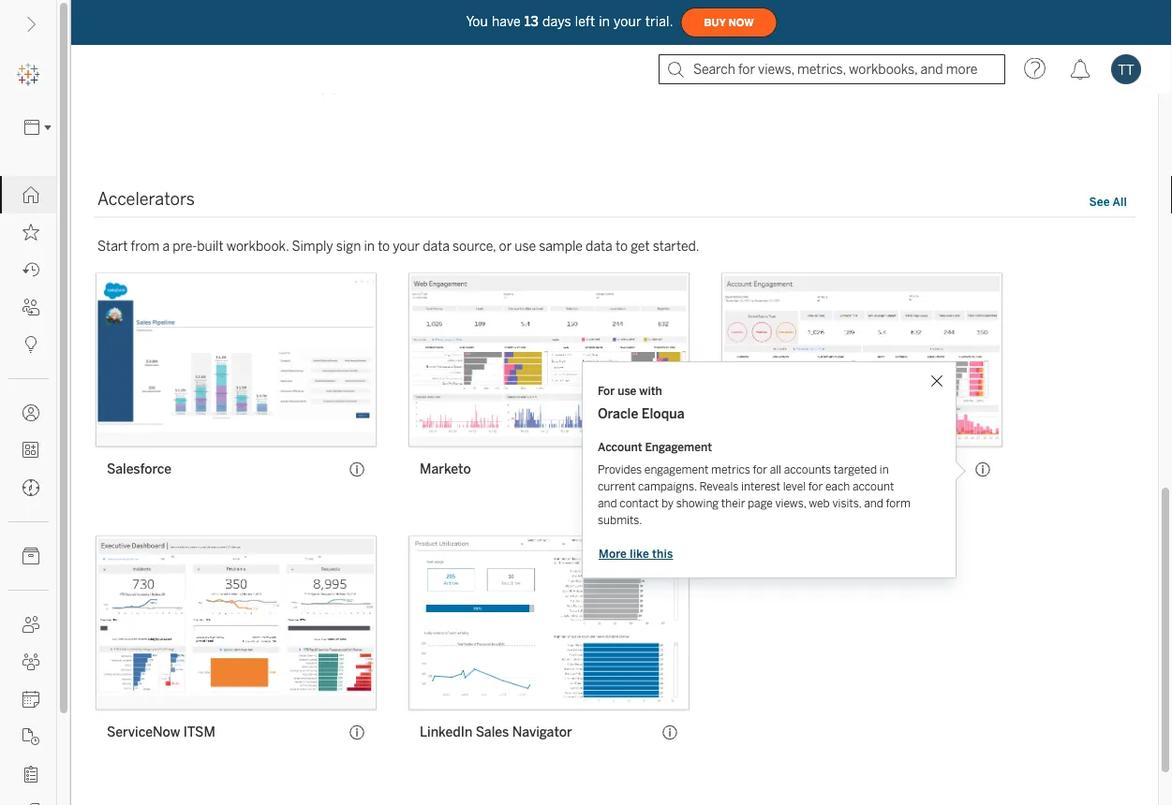 Task type: locate. For each thing, give the bounding box(es) containing it.
0 horizontal spatial oracle
[[598, 406, 638, 422]]

use right or
[[515, 239, 536, 254]]

1 vertical spatial eloqua
[[776, 462, 818, 478]]

sample
[[539, 239, 583, 254]]

data
[[423, 239, 450, 254], [586, 239, 613, 254]]

0 vertical spatial your
[[614, 14, 641, 29]]

and down current
[[598, 497, 617, 511]]

0 vertical spatial eloqua
[[642, 406, 685, 422]]

current
[[598, 480, 636, 494]]

web
[[809, 497, 830, 511]]

more like this link
[[598, 547, 674, 562]]

to left get on the top
[[616, 239, 628, 254]]

data left source,
[[423, 239, 450, 254]]

1 horizontal spatial your
[[614, 14, 641, 29]]

1 horizontal spatial to
[[616, 239, 628, 254]]

account
[[598, 441, 642, 454]]

contact
[[620, 497, 659, 511]]

in
[[599, 14, 610, 29], [364, 239, 375, 254], [880, 463, 889, 477]]

eloqua down the with
[[642, 406, 685, 422]]

all
[[1113, 195, 1127, 209]]

days
[[542, 14, 571, 29]]

oracle up interest
[[733, 462, 773, 478]]

and down account on the bottom of the page
[[864, 497, 883, 511]]

0 horizontal spatial and
[[598, 497, 617, 511]]

for use with oracle eloqua
[[598, 385, 685, 422]]

and
[[598, 497, 617, 511], [864, 497, 883, 511]]

in right sign
[[364, 239, 375, 254]]

1 to from the left
[[378, 239, 390, 254]]

each
[[825, 480, 850, 494]]

1 horizontal spatial and
[[864, 497, 883, 511]]

1 vertical spatial use
[[618, 385, 637, 398]]

eloqua inside for use with oracle eloqua
[[642, 406, 685, 422]]

for left all
[[753, 463, 767, 477]]

0 vertical spatial for
[[753, 463, 767, 477]]

2 vertical spatial in
[[880, 463, 889, 477]]

0 vertical spatial oracle
[[598, 406, 638, 422]]

for up web
[[808, 480, 823, 494]]

use
[[515, 239, 536, 254], [618, 385, 637, 398]]

1 horizontal spatial use
[[618, 385, 637, 398]]

start
[[97, 239, 128, 254]]

account engagement provides engagement metrics for all accounts targeted in current campaigns. reveals interest level for each account and contact by showing their page views, web visits, and form submits.
[[598, 441, 911, 528]]

see
[[1089, 195, 1110, 209]]

oracle down for
[[598, 406, 638, 422]]

1 vertical spatial for
[[808, 480, 823, 494]]

sales
[[476, 726, 509, 741]]

your
[[614, 14, 641, 29], [393, 239, 420, 254]]

account
[[853, 480, 894, 494]]

1 horizontal spatial for
[[808, 480, 823, 494]]

page
[[748, 497, 773, 511]]

accelerator details dialog
[[582, 362, 957, 579]]

source,
[[453, 239, 496, 254]]

showing
[[676, 497, 719, 511]]

from
[[131, 239, 160, 254]]

interest
[[741, 480, 780, 494]]

accounts
[[784, 463, 831, 477]]

their
[[721, 497, 745, 511]]

oracle
[[598, 406, 638, 422], [733, 462, 773, 478]]

1 horizontal spatial in
[[599, 14, 610, 29]]

to right sign
[[378, 239, 390, 254]]

have
[[492, 14, 521, 29]]

campaigns.
[[638, 480, 697, 494]]

in inside account engagement provides engagement metrics for all accounts targeted in current campaigns. reveals interest level for each account and contact by showing their page views, web visits, and form submits.
[[880, 463, 889, 477]]

for
[[598, 385, 615, 398]]

0 horizontal spatial for
[[753, 463, 767, 477]]

your right sign
[[393, 239, 420, 254]]

0 horizontal spatial your
[[393, 239, 420, 254]]

Search for views, metrics, workbooks, and more text field
[[659, 54, 1005, 84]]

2 to from the left
[[616, 239, 628, 254]]

for
[[753, 463, 767, 477], [808, 480, 823, 494]]

eloqua up level
[[776, 462, 818, 478]]

in up account on the bottom of the page
[[880, 463, 889, 477]]

to
[[378, 239, 390, 254], [616, 239, 628, 254]]

your left trial.
[[614, 14, 641, 29]]

0 horizontal spatial to
[[378, 239, 390, 254]]

0 horizontal spatial data
[[423, 239, 450, 254]]

itsm
[[183, 726, 215, 741]]

eloqua
[[642, 406, 685, 422], [776, 462, 818, 478]]

in right left
[[599, 14, 610, 29]]

use right for
[[618, 385, 637, 398]]

data right the sample on the left of the page
[[586, 239, 613, 254]]

1 horizontal spatial data
[[586, 239, 613, 254]]

you have 13 days left in your trial.
[[466, 14, 673, 29]]

0 horizontal spatial in
[[364, 239, 375, 254]]

13
[[525, 14, 539, 29]]

0 vertical spatial in
[[599, 14, 610, 29]]

2 horizontal spatial in
[[880, 463, 889, 477]]

workbook.
[[227, 239, 289, 254]]

targeted
[[834, 463, 877, 477]]

servicenow itsm
[[107, 726, 215, 741]]

oracle inside for use with oracle eloqua
[[598, 406, 638, 422]]

buy now
[[704, 17, 754, 28]]

0 horizontal spatial eloqua
[[642, 406, 685, 422]]

0 horizontal spatial use
[[515, 239, 536, 254]]

visits,
[[832, 497, 862, 511]]

1 horizontal spatial oracle
[[733, 462, 773, 478]]



Task type: describe. For each thing, give the bounding box(es) containing it.
1 vertical spatial in
[[364, 239, 375, 254]]

with
[[639, 385, 662, 398]]

buy
[[704, 17, 726, 28]]

pre-
[[173, 239, 197, 254]]

buy now button
[[681, 7, 777, 37]]

servicenow
[[107, 726, 180, 741]]

get
[[631, 239, 650, 254]]

built
[[197, 239, 224, 254]]

all
[[770, 463, 781, 477]]

navigator
[[512, 726, 572, 741]]

engagement
[[645, 441, 712, 454]]

trial.
[[645, 14, 673, 29]]

1 and from the left
[[598, 497, 617, 511]]

2 data from the left
[[586, 239, 613, 254]]

reveals
[[700, 480, 739, 494]]

2 and from the left
[[864, 497, 883, 511]]

use inside for use with oracle eloqua
[[618, 385, 637, 398]]

you
[[466, 14, 488, 29]]

form
[[886, 497, 911, 511]]

linkedin
[[420, 726, 472, 741]]

views,
[[775, 497, 806, 511]]

a
[[162, 239, 170, 254]]

submits.
[[598, 514, 642, 528]]

like
[[630, 548, 649, 561]]

started.
[[653, 239, 700, 254]]

main navigation. press the up and down arrow keys to access links. element
[[0, 176, 56, 806]]

sign
[[336, 239, 361, 254]]

1 vertical spatial oracle
[[733, 462, 773, 478]]

1 horizontal spatial eloqua
[[776, 462, 818, 478]]

linkedin sales navigator
[[420, 726, 572, 741]]

left
[[575, 14, 595, 29]]

1 vertical spatial your
[[393, 239, 420, 254]]

1 data from the left
[[423, 239, 450, 254]]

oracle eloqua
[[733, 462, 818, 478]]

navigation panel element
[[0, 56, 57, 806]]

0 vertical spatial use
[[515, 239, 536, 254]]

see all
[[1089, 195, 1127, 209]]

level
[[783, 480, 806, 494]]

now
[[729, 17, 754, 28]]

see all link
[[1088, 193, 1128, 213]]

metrics
[[711, 463, 750, 477]]

marketo
[[420, 462, 471, 478]]

salesforce
[[107, 462, 171, 478]]

start from a pre-built workbook. simply sign in to your data source, or use sample data to get started.
[[97, 239, 700, 254]]

provides
[[598, 463, 642, 477]]

accelerators
[[97, 190, 195, 210]]

simply
[[292, 239, 333, 254]]

engagement
[[645, 463, 709, 477]]

or
[[499, 239, 512, 254]]

this
[[652, 548, 673, 561]]

by
[[661, 497, 674, 511]]

more like this
[[599, 548, 673, 561]]

more
[[599, 548, 627, 561]]



Task type: vqa. For each thing, say whether or not it's contained in the screenshot.
the leftmost for
yes



